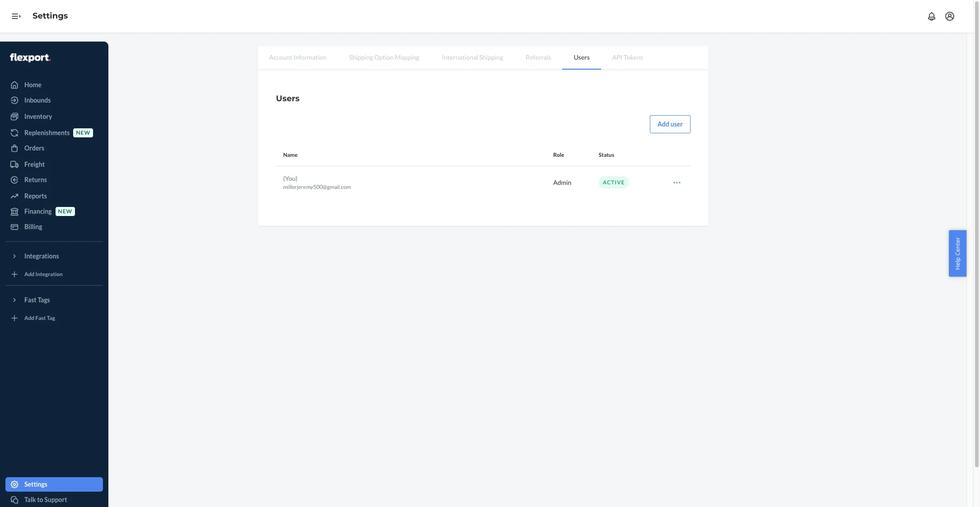 Task type: locate. For each thing, give the bounding box(es) containing it.
talk to support button
[[5, 493, 103, 507]]

shipping inside shipping option mapping tab
[[349, 53, 373, 61]]

users down account
[[276, 94, 300, 104]]

tokens
[[624, 53, 644, 61]]

user
[[671, 120, 684, 128]]

reports
[[24, 192, 47, 200]]

2 vertical spatial add
[[24, 315, 34, 322]]

add for add fast tag
[[24, 315, 34, 322]]

integrations button
[[5, 249, 103, 264]]

new up orders link
[[76, 129, 90, 136]]

integrations
[[24, 252, 59, 260]]

1 horizontal spatial new
[[76, 129, 90, 136]]

flexport logo image
[[10, 53, 51, 62]]

open user actions image
[[673, 178, 682, 187]]

1 shipping from the left
[[349, 53, 373, 61]]

shipping
[[349, 53, 373, 61], [480, 53, 504, 61]]

millerjeremy500@gmail.com
[[283, 184, 351, 190]]

reports link
[[5, 189, 103, 203]]

open notifications image
[[927, 11, 938, 22]]

tags
[[38, 296, 50, 304]]

mapping
[[395, 53, 420, 61]]

fast left tag
[[35, 315, 46, 322]]

shipping right international
[[480, 53, 504, 61]]

add fast tag link
[[5, 311, 103, 325]]

add inside add user button
[[658, 120, 670, 128]]

international
[[442, 53, 479, 61]]

information
[[294, 53, 327, 61]]

users
[[574, 53, 590, 61], [276, 94, 300, 104]]

new for replenishments
[[76, 129, 90, 136]]

fast
[[24, 296, 36, 304], [35, 315, 46, 322]]

shipping left option at the top of page
[[349, 53, 373, 61]]

1 vertical spatial add
[[24, 271, 34, 278]]

settings up to
[[24, 481, 47, 488]]

api tokens
[[613, 53, 644, 61]]

users left api
[[574, 53, 590, 61]]

0 horizontal spatial shipping
[[349, 53, 373, 61]]

settings link right open navigation image
[[33, 11, 68, 21]]

1 vertical spatial users
[[276, 94, 300, 104]]

add down fast tags
[[24, 315, 34, 322]]

billing
[[24, 223, 42, 231]]

add inside add integration link
[[24, 271, 34, 278]]

shipping option mapping
[[349, 53, 420, 61]]

billing link
[[5, 220, 103, 234]]

account information tab
[[258, 46, 338, 69]]

fast tags button
[[5, 293, 103, 307]]

1 horizontal spatial users
[[574, 53, 590, 61]]

1 horizontal spatial shipping
[[480, 53, 504, 61]]

0 horizontal spatial users
[[276, 94, 300, 104]]

add for add user
[[658, 120, 670, 128]]

tab list
[[258, 46, 709, 70]]

tab list containing account information
[[258, 46, 709, 70]]

talk
[[24, 496, 36, 504]]

settings link up support at the left of the page
[[5, 477, 103, 492]]

new
[[76, 129, 90, 136], [58, 208, 72, 215]]

0 vertical spatial add
[[658, 120, 670, 128]]

api tokens tab
[[602, 46, 655, 69]]

add left user
[[658, 120, 670, 128]]

open account menu image
[[945, 11, 956, 22]]

orders
[[24, 144, 44, 152]]

settings link
[[33, 11, 68, 21], [5, 477, 103, 492]]

inbounds link
[[5, 93, 103, 108]]

to
[[37, 496, 43, 504]]

0 vertical spatial settings link
[[33, 11, 68, 21]]

fast left tags
[[24, 296, 36, 304]]

add user
[[658, 120, 684, 128]]

settings
[[33, 11, 68, 21], [24, 481, 47, 488]]

1 vertical spatial fast
[[35, 315, 46, 322]]

integration
[[35, 271, 63, 278]]

admin
[[554, 178, 572, 186]]

help center
[[955, 237, 963, 270]]

add integration
[[24, 271, 63, 278]]

0 vertical spatial new
[[76, 129, 90, 136]]

0 horizontal spatial new
[[58, 208, 72, 215]]

1 vertical spatial new
[[58, 208, 72, 215]]

add left integration
[[24, 271, 34, 278]]

financing
[[24, 208, 52, 215]]

help
[[955, 257, 963, 270]]

orders link
[[5, 141, 103, 156]]

inbounds
[[24, 96, 51, 104]]

0 vertical spatial users
[[574, 53, 590, 61]]

add
[[658, 120, 670, 128], [24, 271, 34, 278], [24, 315, 34, 322]]

settings right open navigation image
[[33, 11, 68, 21]]

new down reports link
[[58, 208, 72, 215]]

(you)
[[283, 174, 298, 182]]

2 shipping from the left
[[480, 53, 504, 61]]

0 vertical spatial fast
[[24, 296, 36, 304]]

add user button
[[651, 115, 691, 133]]

support
[[44, 496, 67, 504]]



Task type: describe. For each thing, give the bounding box(es) containing it.
1 vertical spatial settings
[[24, 481, 47, 488]]

status
[[599, 152, 615, 158]]

open navigation image
[[11, 11, 22, 22]]

account
[[269, 53, 293, 61]]

role
[[554, 152, 565, 158]]

option
[[375, 53, 394, 61]]

fast tags
[[24, 296, 50, 304]]

inventory link
[[5, 109, 103, 124]]

shipping inside 'international shipping' tab
[[480, 53, 504, 61]]

talk to support
[[24, 496, 67, 504]]

freight
[[24, 160, 45, 168]]

international shipping tab
[[431, 46, 515, 69]]

center
[[955, 237, 963, 256]]

1 vertical spatial settings link
[[5, 477, 103, 492]]

active
[[603, 179, 625, 186]]

home link
[[5, 78, 103, 92]]

users tab
[[563, 46, 602, 70]]

returns link
[[5, 173, 103, 187]]

help center button
[[950, 230, 967, 277]]

api
[[613, 53, 623, 61]]

home
[[24, 81, 42, 89]]

add fast tag
[[24, 315, 55, 322]]

0 vertical spatial settings
[[33, 11, 68, 21]]

replenishments
[[24, 129, 70, 137]]

account information
[[269, 53, 327, 61]]

(you) millerjeremy500@gmail.com
[[283, 174, 351, 190]]

inventory
[[24, 113, 52, 120]]

international shipping
[[442, 53, 504, 61]]

freight link
[[5, 157, 103, 172]]

new for financing
[[58, 208, 72, 215]]

users inside tab
[[574, 53, 590, 61]]

referrals tab
[[515, 46, 563, 69]]

referrals
[[526, 53, 552, 61]]

name
[[283, 152, 298, 158]]

add for add integration
[[24, 271, 34, 278]]

tag
[[47, 315, 55, 322]]

add integration link
[[5, 267, 103, 282]]

fast inside 'dropdown button'
[[24, 296, 36, 304]]

shipping option mapping tab
[[338, 46, 431, 69]]

returns
[[24, 176, 47, 184]]



Task type: vqa. For each thing, say whether or not it's contained in the screenshot.
the Home link
yes



